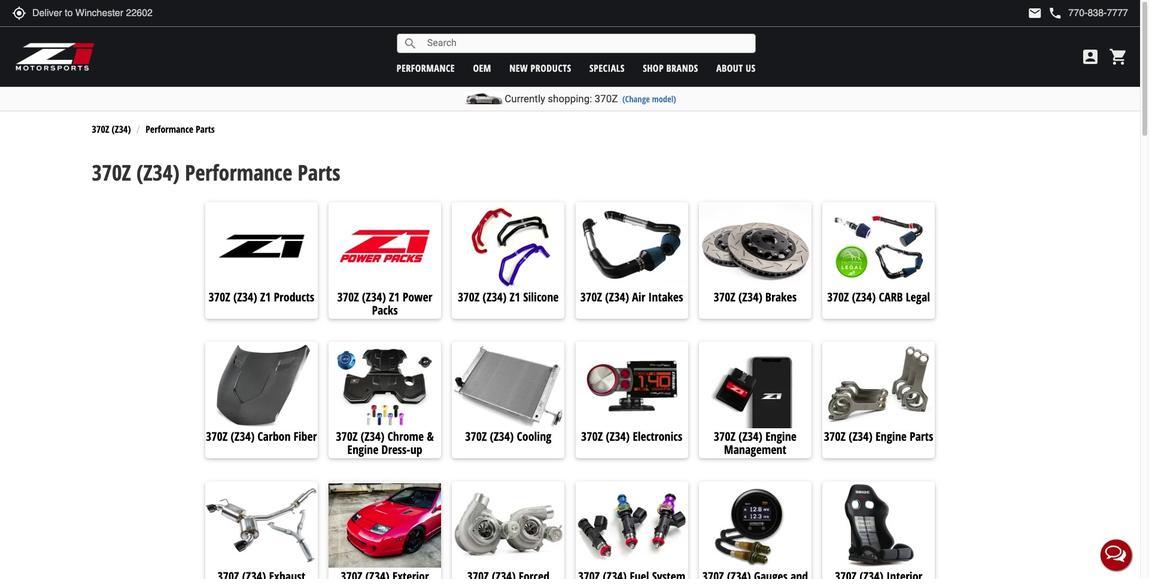 Task type: locate. For each thing, give the bounding box(es) containing it.
z1
[[260, 289, 271, 305], [389, 289, 400, 305], [510, 289, 520, 305]]

2 horizontal spatial z1
[[510, 289, 520, 305]]

370z (z34) performance parts
[[92, 158, 340, 187]]

search
[[403, 36, 418, 51]]

parts for 370z (z34) engine parts
[[910, 429, 934, 445]]

brands
[[667, 61, 698, 75]]

(z34) for 370z (z34) z1 power packs
[[362, 289, 386, 305]]

370z (z34) z1 power packs link
[[329, 289, 441, 318]]

management
[[724, 442, 787, 458]]

&
[[427, 429, 434, 445]]

phone link
[[1048, 6, 1128, 20]]

370z for 370z (z34) electronics
[[581, 429, 603, 445]]

(z34) for 370z (z34) carbon fiber
[[231, 429, 255, 445]]

engine inside 370z (z34) chrome & engine dress-up
[[347, 442, 379, 458]]

370z (z34) carbon fiber link
[[205, 429, 318, 447]]

1 horizontal spatial parts
[[298, 158, 340, 187]]

1 vertical spatial parts
[[298, 158, 340, 187]]

2 vertical spatial parts
[[910, 429, 934, 445]]

2 z1 from the left
[[389, 289, 400, 305]]

370z (z34) chrome & engine dress-up link
[[329, 429, 441, 458]]

engine for management
[[766, 429, 797, 445]]

shopping_cart link
[[1106, 47, 1128, 66]]

about us
[[717, 61, 756, 75]]

currently shopping: 370z (change model)
[[505, 93, 676, 105]]

0 horizontal spatial engine
[[347, 442, 379, 458]]

370z for 370z (z34)
[[92, 123, 109, 136]]

2 horizontal spatial parts
[[910, 429, 934, 445]]

performance parts link
[[146, 123, 215, 136]]

z1 inside '370z (z34) z1 power packs'
[[389, 289, 400, 305]]

performance
[[146, 123, 193, 136], [185, 158, 292, 187]]

performance
[[397, 61, 455, 75]]

370z for 370z (z34) z1 products
[[209, 289, 230, 305]]

shopping_cart
[[1109, 47, 1128, 66]]

370z for 370z (z34) engine parts
[[824, 429, 846, 445]]

370z (z34) electronics
[[581, 429, 683, 445]]

(z34) inside '370z (z34) z1 power packs'
[[362, 289, 386, 305]]

mail link
[[1028, 6, 1042, 20]]

370z
[[595, 93, 618, 105], [92, 123, 109, 136], [92, 158, 131, 187], [209, 289, 230, 305], [337, 289, 359, 305], [458, 289, 480, 305], [581, 289, 602, 305], [714, 289, 736, 305], [827, 289, 849, 305], [206, 429, 228, 445], [336, 429, 358, 445], [465, 429, 487, 445], [581, 429, 603, 445], [714, 429, 736, 445], [824, 429, 846, 445]]

legal
[[906, 289, 930, 305]]

(z34) for 370z (z34) engine management
[[739, 429, 763, 445]]

phone
[[1048, 6, 1063, 20]]

power
[[403, 289, 433, 305]]

products
[[274, 289, 314, 305]]

(z34) for 370z (z34) carb legal
[[852, 289, 876, 305]]

370z (z34) chrome & engine dress-up
[[336, 429, 434, 458]]

z1 left power at the left of the page
[[389, 289, 400, 305]]

1 z1 from the left
[[260, 289, 271, 305]]

z1 motorsports logo image
[[15, 42, 95, 72]]

chrome
[[388, 429, 424, 445]]

0 vertical spatial parts
[[196, 123, 215, 136]]

z1 left silicone
[[510, 289, 520, 305]]

(z34) inside 370z (z34) chrome & engine dress-up
[[361, 429, 385, 445]]

(change model) link
[[623, 93, 676, 105]]

carb
[[879, 289, 903, 305]]

performance link
[[397, 61, 455, 75]]

370z for 370z (z34) z1 power packs
[[337, 289, 359, 305]]

370z for 370z (z34) carb legal
[[827, 289, 849, 305]]

engine inside the 370z (z34) engine management
[[766, 429, 797, 445]]

370z (z34) carbon fiber
[[206, 429, 317, 445]]

(z34) for 370z (z34) chrome & engine dress-up
[[361, 429, 385, 445]]

z1 left products
[[260, 289, 271, 305]]

370z inside the 370z (z34) engine management
[[714, 429, 736, 445]]

1 vertical spatial performance
[[185, 158, 292, 187]]

0 horizontal spatial parts
[[196, 123, 215, 136]]

370z (z34) engine management link
[[699, 429, 812, 458]]

1 horizontal spatial z1
[[389, 289, 400, 305]]

about us link
[[717, 61, 756, 75]]

currently
[[505, 93, 545, 105]]

370z for 370z (z34) z1 silicone
[[458, 289, 480, 305]]

(z34) for 370z (z34) cooling
[[490, 429, 514, 445]]

engine
[[766, 429, 797, 445], [876, 429, 907, 445], [347, 442, 379, 458]]

specials
[[590, 61, 625, 75]]

370z inside '370z (z34) z1 power packs'
[[337, 289, 359, 305]]

1 horizontal spatial engine
[[766, 429, 797, 445]]

shop brands link
[[643, 61, 698, 75]]

mail
[[1028, 6, 1042, 20]]

370z (z34) carb legal link
[[823, 289, 935, 307]]

products
[[531, 61, 571, 75]]

370z for 370z (z34) performance parts
[[92, 158, 131, 187]]

3 z1 from the left
[[510, 289, 520, 305]]

2 horizontal spatial engine
[[876, 429, 907, 445]]

parts
[[196, 123, 215, 136], [298, 158, 340, 187], [910, 429, 934, 445]]

(z34)
[[112, 123, 131, 136], [136, 158, 180, 187], [233, 289, 257, 305], [362, 289, 386, 305], [483, 289, 507, 305], [605, 289, 629, 305], [739, 289, 763, 305], [852, 289, 876, 305], [231, 429, 255, 445], [361, 429, 385, 445], [490, 429, 514, 445], [606, 429, 630, 445], [739, 429, 763, 445], [849, 429, 873, 445]]

engine inside 370z (z34) engine parts link
[[876, 429, 907, 445]]

370z for 370z (z34) carbon fiber
[[206, 429, 228, 445]]

(change
[[623, 93, 650, 105]]

performance parts
[[146, 123, 215, 136]]

370z (z34) cooling link
[[452, 429, 565, 447]]

370z inside 370z (z34) chrome & engine dress-up
[[336, 429, 358, 445]]

370z for 370z (z34) chrome & engine dress-up
[[336, 429, 358, 445]]

(z34) inside the 370z (z34) engine management
[[739, 429, 763, 445]]

370z (z34) engine parts link
[[823, 429, 935, 447]]

370z for 370z (z34) engine management
[[714, 429, 736, 445]]

(z34) for 370z (z34) performance parts
[[136, 158, 180, 187]]

370z (z34) electronics link
[[576, 429, 688, 447]]

z1 for products
[[260, 289, 271, 305]]

mail phone
[[1028, 6, 1063, 20]]

new products link
[[510, 61, 571, 75]]

0 horizontal spatial z1
[[260, 289, 271, 305]]

engine for parts
[[876, 429, 907, 445]]



Task type: vqa. For each thing, say whether or not it's contained in the screenshot.
bottom Off
no



Task type: describe. For each thing, give the bounding box(es) containing it.
(z34) for 370z (z34)
[[112, 123, 131, 136]]

new
[[510, 61, 528, 75]]

about
[[717, 61, 743, 75]]

(z34) for 370z (z34) z1 silicone
[[483, 289, 507, 305]]

account_box
[[1081, 47, 1100, 66]]

370z (z34) z1 silicone link
[[452, 289, 565, 307]]

370z (z34) z1 silicone
[[458, 289, 559, 305]]

my_location
[[12, 6, 26, 20]]

shop brands
[[643, 61, 698, 75]]

us
[[746, 61, 756, 75]]

dress-
[[381, 442, 410, 458]]

(z34) for 370z (z34) z1 products
[[233, 289, 257, 305]]

370z (z34) air intakes
[[581, 289, 683, 305]]

370z (z34) z1 products link
[[205, 289, 318, 307]]

account_box link
[[1078, 47, 1103, 66]]

oem link
[[473, 61, 491, 75]]

shopping:
[[548, 93, 592, 105]]

parts for 370z (z34) performance parts
[[298, 158, 340, 187]]

(z34) for 370z (z34) brakes
[[739, 289, 763, 305]]

370z for 370z (z34) air intakes
[[581, 289, 602, 305]]

370z for 370z (z34) brakes
[[714, 289, 736, 305]]

cooling
[[517, 429, 552, 445]]

shop
[[643, 61, 664, 75]]

370z (z34) air intakes link
[[576, 289, 688, 307]]

brakes
[[766, 289, 797, 305]]

electronics
[[633, 429, 683, 445]]

370z (z34)
[[92, 123, 131, 136]]

370z (z34) brakes
[[714, 289, 797, 305]]

370z (z34) engine management
[[714, 429, 797, 458]]

air
[[632, 289, 646, 305]]

carbon
[[258, 429, 291, 445]]

silicone
[[523, 289, 559, 305]]

z1 for power
[[389, 289, 400, 305]]

370z (z34) cooling
[[465, 429, 552, 445]]

370z (z34) link
[[92, 123, 131, 136]]

packs
[[372, 302, 398, 318]]

specials link
[[590, 61, 625, 75]]

370z (z34) carb legal
[[827, 289, 930, 305]]

370z (z34) brakes link
[[699, 289, 812, 307]]

fiber
[[294, 429, 317, 445]]

370z for 370z (z34) cooling
[[465, 429, 487, 445]]

new products
[[510, 61, 571, 75]]

intakes
[[649, 289, 683, 305]]

up
[[410, 442, 422, 458]]

0 vertical spatial performance
[[146, 123, 193, 136]]

370z (z34) engine parts
[[824, 429, 934, 445]]

(z34) for 370z (z34) air intakes
[[605, 289, 629, 305]]

370z (z34) z1 power packs
[[337, 289, 433, 318]]

model)
[[652, 93, 676, 105]]

z1 for silicone
[[510, 289, 520, 305]]

Search search field
[[418, 34, 755, 53]]

oem
[[473, 61, 491, 75]]

370z (z34) z1 products
[[209, 289, 314, 305]]

(z34) for 370z (z34) engine parts
[[849, 429, 873, 445]]

(z34) for 370z (z34) electronics
[[606, 429, 630, 445]]



